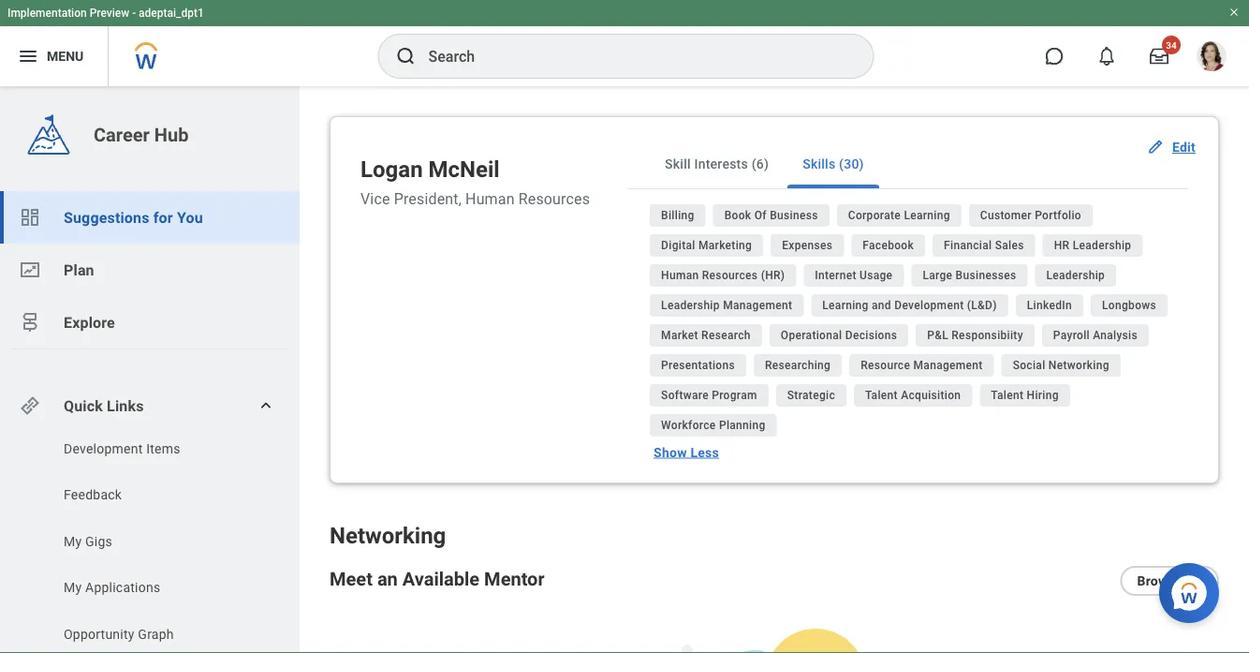 Task type: describe. For each thing, give the bounding box(es) containing it.
(l&d)
[[968, 299, 998, 312]]

adeptai_dpt1
[[139, 7, 204, 20]]

graph
[[138, 626, 174, 642]]

opportunity graph
[[64, 626, 174, 642]]

social
[[1013, 359, 1046, 372]]

1 horizontal spatial networking
[[1049, 359, 1110, 372]]

business
[[770, 209, 819, 222]]

hr
[[1055, 239, 1070, 252]]

resource
[[861, 359, 911, 372]]

portfolio
[[1035, 209, 1082, 222]]

plan link
[[0, 244, 300, 296]]

resource management
[[861, 359, 983, 372]]

leadership for leadership management
[[662, 299, 720, 312]]

management for resource management
[[914, 359, 983, 372]]

career hub
[[94, 124, 189, 146]]

preview
[[90, 7, 129, 20]]

vice
[[361, 190, 390, 208]]

34
[[1167, 39, 1178, 51]]

skills
[[803, 156, 836, 171]]

payroll
[[1054, 329, 1091, 342]]

gigs
[[85, 534, 112, 549]]

management for leadership management
[[723, 299, 793, 312]]

customer portfolio
[[981, 209, 1082, 222]]

meet
[[330, 568, 373, 590]]

workforce planning
[[662, 419, 766, 432]]

applications
[[85, 580, 161, 595]]

leadership for leadership
[[1047, 269, 1106, 282]]

researching
[[766, 359, 831, 372]]

learning and development (l&d)
[[823, 299, 998, 312]]

link image
[[19, 394, 41, 417]]

usage
[[860, 269, 893, 282]]

0 vertical spatial leadership
[[1073, 239, 1132, 252]]

my applications link
[[62, 579, 254, 597]]

book of business
[[725, 209, 819, 222]]

digital
[[662, 239, 696, 252]]

Search Workday  search field
[[429, 36, 835, 77]]

timeline milestone image
[[19, 311, 41, 334]]

financial
[[945, 239, 993, 252]]

justify image
[[17, 45, 39, 67]]

linkedin
[[1028, 299, 1073, 312]]

profile logan mcneil image
[[1197, 41, 1227, 75]]

development items
[[64, 441, 181, 456]]

longbows
[[1103, 299, 1157, 312]]

opportunity graph link
[[62, 625, 254, 644]]

president,
[[394, 190, 462, 208]]

market
[[662, 329, 699, 342]]

development inside list
[[64, 441, 143, 456]]

mcneil
[[429, 156, 500, 183]]

internet
[[815, 269, 857, 282]]

implementation preview -   adeptai_dpt1
[[7, 7, 204, 20]]

edit
[[1173, 139, 1196, 155]]

of
[[755, 209, 767, 222]]

opportunity
[[64, 626, 135, 642]]

plan
[[64, 261, 94, 279]]

notifications large image
[[1098, 47, 1117, 66]]

my gigs
[[64, 534, 112, 549]]

suggestions
[[64, 208, 150, 226]]

my for my applications
[[64, 580, 82, 595]]

0 vertical spatial learning
[[905, 209, 951, 222]]

(hr)
[[761, 269, 785, 282]]

talent for talent acquisition
[[866, 389, 898, 402]]

and
[[872, 299, 892, 312]]

customer
[[981, 209, 1032, 222]]

hr leadership
[[1055, 239, 1132, 252]]

search image
[[395, 45, 417, 67]]

analysis
[[1094, 329, 1138, 342]]

p&l
[[928, 329, 949, 342]]

suggestions for you link
[[0, 191, 300, 244]]

human resources (hr)
[[662, 269, 785, 282]]

hiring
[[1027, 389, 1060, 402]]

34 button
[[1139, 36, 1181, 77]]

marketing
[[699, 239, 753, 252]]

software
[[662, 389, 709, 402]]

menu banner
[[0, 0, 1250, 86]]

show
[[654, 445, 687, 460]]

edit image
[[1147, 138, 1166, 156]]

skill
[[665, 156, 691, 171]]

internet usage
[[815, 269, 893, 282]]

browse all
[[1138, 573, 1203, 589]]

browse all link
[[1121, 566, 1220, 596]]

human inside logan mcneil vice president, human resources
[[466, 190, 515, 208]]

dashboard image
[[19, 206, 41, 229]]

menu button
[[0, 26, 108, 86]]

sales
[[996, 239, 1025, 252]]

operational
[[781, 329, 843, 342]]

skill interests (6) button
[[650, 140, 784, 188]]

acquisition
[[902, 389, 962, 402]]

onboarding home image
[[19, 259, 41, 281]]

social networking
[[1013, 359, 1110, 372]]

for
[[153, 208, 173, 226]]

facebook
[[863, 239, 915, 252]]

(30)
[[840, 156, 865, 171]]



Task type: vqa. For each thing, say whether or not it's contained in the screenshot.
Reports
no



Task type: locate. For each thing, give the bounding box(es) containing it.
book
[[725, 209, 752, 222]]

1 horizontal spatial development
[[895, 299, 965, 312]]

0 horizontal spatial human
[[466, 190, 515, 208]]

0 horizontal spatial learning
[[823, 299, 869, 312]]

career
[[94, 124, 150, 146]]

edit button
[[1139, 128, 1208, 166]]

skills (30)
[[803, 156, 865, 171]]

leadership up market
[[662, 299, 720, 312]]

0 vertical spatial networking
[[1049, 359, 1110, 372]]

2 list from the top
[[0, 439, 300, 653]]

1 horizontal spatial management
[[914, 359, 983, 372]]

1 list from the top
[[0, 191, 300, 349]]

1 horizontal spatial talent
[[992, 389, 1024, 402]]

1 vertical spatial list
[[0, 439, 300, 653]]

explore link
[[0, 296, 300, 349]]

tab list containing skill interests (6)
[[628, 140, 1189, 189]]

-
[[132, 7, 136, 20]]

corporate
[[849, 209, 901, 222]]

strategic
[[788, 389, 836, 402]]

meet an available mentor
[[330, 568, 545, 590]]

1 talent from the left
[[866, 389, 898, 402]]

all
[[1187, 573, 1203, 589]]

links
[[107, 397, 144, 415]]

1 vertical spatial development
[[64, 441, 143, 456]]

logan mcneil vice president, human resources
[[361, 156, 590, 208]]

tab list
[[628, 140, 1189, 189]]

decisions
[[846, 329, 898, 342]]

explore
[[64, 313, 115, 331]]

my for my gigs
[[64, 534, 82, 549]]

mentor
[[485, 568, 545, 590]]

corporate learning
[[849, 209, 951, 222]]

leadership
[[1073, 239, 1132, 252], [1047, 269, 1106, 282], [662, 299, 720, 312]]

talent hiring
[[992, 389, 1060, 402]]

close environment banner image
[[1229, 7, 1241, 18]]

2 my from the top
[[64, 580, 82, 595]]

hub
[[154, 124, 189, 146]]

presentations
[[662, 359, 736, 372]]

networking up an
[[330, 522, 446, 549]]

1 vertical spatial learning
[[823, 299, 869, 312]]

0 horizontal spatial networking
[[330, 522, 446, 549]]

0 vertical spatial resources
[[519, 190, 590, 208]]

suggestions for you
[[64, 208, 203, 226]]

management
[[723, 299, 793, 312], [914, 359, 983, 372]]

leadership management
[[662, 299, 793, 312]]

list containing development items
[[0, 439, 300, 653]]

list
[[0, 191, 300, 349], [0, 439, 300, 653]]

0 vertical spatial list
[[0, 191, 300, 349]]

list containing suggestions for you
[[0, 191, 300, 349]]

1 vertical spatial human
[[662, 269, 699, 282]]

management down p&l
[[914, 359, 983, 372]]

talent
[[866, 389, 898, 402], [992, 389, 1024, 402]]

human down the mcneil
[[466, 190, 515, 208]]

talent down resource
[[866, 389, 898, 402]]

software program
[[662, 389, 758, 402]]

development
[[895, 299, 965, 312], [64, 441, 143, 456]]

0 horizontal spatial talent
[[866, 389, 898, 402]]

menu
[[47, 48, 84, 64]]

learning up facebook
[[905, 209, 951, 222]]

resources
[[519, 190, 590, 208], [703, 269, 758, 282]]

digital marketing
[[662, 239, 753, 252]]

human down digital
[[662, 269, 699, 282]]

responsibiity
[[952, 329, 1024, 342]]

0 horizontal spatial development
[[64, 441, 143, 456]]

chevron up small image
[[257, 396, 275, 415]]

1 vertical spatial resources
[[703, 269, 758, 282]]

an
[[377, 568, 398, 590]]

1 my from the top
[[64, 534, 82, 549]]

my applications
[[64, 580, 161, 595]]

1 horizontal spatial learning
[[905, 209, 951, 222]]

1 vertical spatial my
[[64, 580, 82, 595]]

0 horizontal spatial resources
[[519, 190, 590, 208]]

less
[[691, 445, 720, 460]]

0 vertical spatial human
[[466, 190, 515, 208]]

human
[[466, 190, 515, 208], [662, 269, 699, 282]]

operational decisions
[[781, 329, 898, 342]]

learning up operational decisions
[[823, 299, 869, 312]]

planning
[[719, 419, 766, 432]]

1 vertical spatial leadership
[[1047, 269, 1106, 282]]

2 talent from the left
[[992, 389, 1024, 402]]

talent for talent hiring
[[992, 389, 1024, 402]]

leadership down hr
[[1047, 269, 1106, 282]]

resources inside logan mcneil vice president, human resources
[[519, 190, 590, 208]]

you
[[177, 208, 203, 226]]

feedback
[[64, 487, 122, 503]]

skill interests (6)
[[665, 156, 769, 171]]

1 vertical spatial networking
[[330, 522, 446, 549]]

program
[[712, 389, 758, 402]]

my down my gigs
[[64, 580, 82, 595]]

interests
[[695, 156, 749, 171]]

inbox large image
[[1151, 47, 1169, 66]]

0 vertical spatial development
[[895, 299, 965, 312]]

0 vertical spatial my
[[64, 534, 82, 549]]

quick links element
[[19, 387, 285, 424]]

(6)
[[752, 156, 769, 171]]

development items link
[[62, 439, 254, 458]]

items
[[146, 441, 181, 456]]

1 vertical spatial management
[[914, 359, 983, 372]]

payroll analysis
[[1054, 329, 1138, 342]]

skills (30) button
[[788, 140, 880, 188]]

expenses
[[783, 239, 833, 252]]

billing
[[662, 209, 695, 222]]

logan
[[361, 156, 423, 183]]

0 vertical spatial management
[[723, 299, 793, 312]]

1 horizontal spatial human
[[662, 269, 699, 282]]

2 vertical spatial leadership
[[662, 299, 720, 312]]

management down (hr)
[[723, 299, 793, 312]]

development down quick links
[[64, 441, 143, 456]]

research
[[702, 329, 751, 342]]

my left 'gigs'
[[64, 534, 82, 549]]

1 horizontal spatial resources
[[703, 269, 758, 282]]

businesses
[[956, 269, 1017, 282]]

networking down payroll
[[1049, 359, 1110, 372]]

0 horizontal spatial management
[[723, 299, 793, 312]]

financial sales
[[945, 239, 1025, 252]]

leadership right hr
[[1073, 239, 1132, 252]]

my inside 'link'
[[64, 580, 82, 595]]

talent left hiring
[[992, 389, 1024, 402]]

market research
[[662, 329, 751, 342]]

implementation
[[7, 7, 87, 20]]

development down large on the right of the page
[[895, 299, 965, 312]]

available
[[403, 568, 480, 590]]

quick
[[64, 397, 103, 415]]

my
[[64, 534, 82, 549], [64, 580, 82, 595]]



